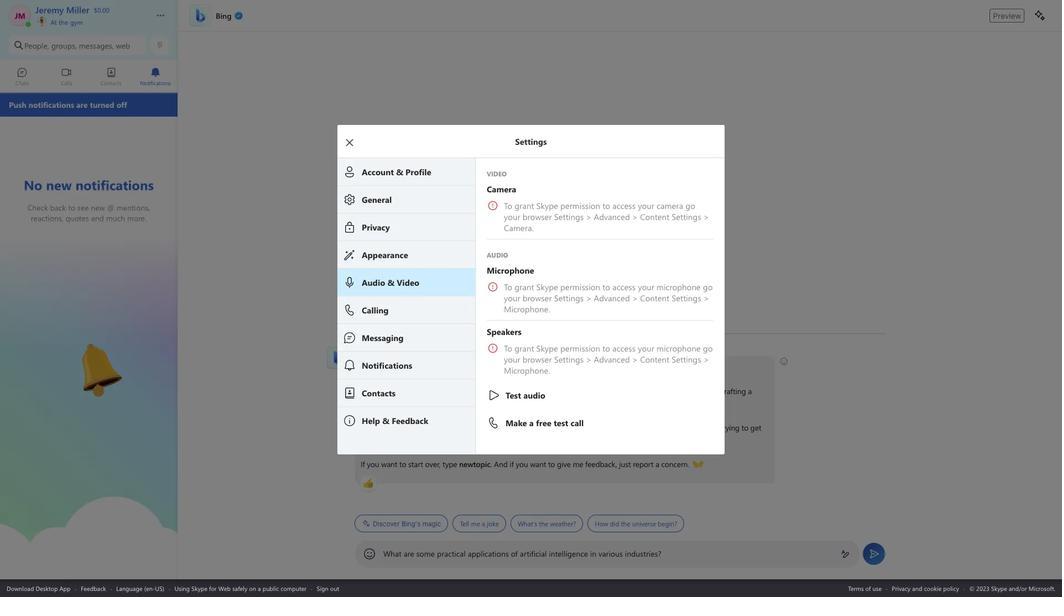 Task type: locate. For each thing, give the bounding box(es) containing it.
cambridge,
[[566, 386, 604, 397]]

a
[[748, 386, 752, 397], [656, 459, 660, 470], [482, 520, 485, 529], [258, 585, 261, 593]]

1 horizontal spatial type
[[443, 459, 457, 470]]

a inside ask me any type of question, like finding vegan restaurants in cambridge, itinerary for your trip to europe or drafting a story for curious kids. in groups, remember to mention me with @bing. i'm an ai preview, so i'm still learning. sometimes i might say something weird. don't get mad at me, i'm just trying to get better! if you want to start over, type
[[748, 386, 752, 397]]

0 horizontal spatial you
[[367, 459, 379, 470]]

1 horizontal spatial of
[[511, 549, 518, 560]]

question,
[[426, 386, 457, 397]]

newtopic
[[459, 459, 491, 470]]

(smileeyes)
[[508, 361, 544, 372]]

weather?
[[550, 520, 576, 529]]

1 vertical spatial browser
[[523, 293, 552, 304]]

computer
[[281, 585, 307, 593]]

a inside button
[[482, 520, 485, 529]]

1 vertical spatial to
[[504, 282, 513, 293]]

to grant skype permission to access your microphone go your browser settings > advanced > content settings > microphone. up wednesday, november 8, 2023 heading at the bottom of page
[[504, 282, 715, 315]]

skype inside 'to grant skype permission to access your camera go your browser settings > advanced > content settings > camera.'
[[537, 200, 558, 211]]

the inside at the gym button
[[59, 18, 68, 27]]

1 vertical spatial permission
[[561, 282, 601, 293]]

the right what's
[[539, 520, 549, 529]]

i'm right so
[[431, 423, 441, 433]]

web
[[116, 40, 130, 51]]

0 horizontal spatial groups,
[[51, 40, 77, 51]]

1 vertical spatial for
[[379, 399, 389, 409]]

0 vertical spatial to
[[504, 200, 513, 211]]

wednesday, november 8, 2023 heading
[[355, 321, 886, 341]]

hey,
[[361, 362, 375, 373]]

advanced inside 'to grant skype permission to access your camera go your browser settings > advanced > content settings > camera.'
[[594, 211, 630, 223]]

2 vertical spatial grant
[[515, 343, 534, 354]]

i'm right "me,"
[[695, 423, 705, 433]]

artificial
[[520, 549, 547, 560]]

for right itinerary
[[635, 386, 645, 397]]

bing,
[[355, 347, 369, 355]]

0 horizontal spatial for
[[209, 585, 217, 593]]

get left mad at bottom right
[[642, 423, 653, 433]]

on
[[249, 585, 256, 593]]

a left 'joke'
[[482, 520, 485, 529]]

get
[[642, 423, 653, 433], [751, 423, 762, 433]]

1 vertical spatial how
[[595, 520, 609, 529]]

newtopic . and if you want to give me feedback, just report a concern.
[[459, 459, 692, 470]]

0 vertical spatial grant
[[515, 200, 534, 211]]

2 content from the top
[[641, 293, 670, 304]]

0 vertical spatial of
[[418, 386, 424, 397]]

!
[[413, 362, 415, 373]]

0 horizontal spatial how
[[417, 362, 433, 373]]

to grant skype permission to access your microphone go your browser settings > advanced > content settings > microphone.
[[504, 282, 715, 315], [504, 343, 715, 376]]

messages,
[[79, 40, 114, 51]]

1 microphone from the top
[[657, 282, 701, 293]]

of left use on the right of page
[[866, 585, 871, 593]]

me right tell
[[471, 520, 480, 529]]

app
[[59, 585, 71, 593]]

any
[[387, 386, 399, 397]]

2 vertical spatial access
[[613, 343, 636, 354]]

0 horizontal spatial the
[[59, 18, 68, 27]]

1 vertical spatial grant
[[515, 282, 534, 293]]

want inside ask me any type of question, like finding vegan restaurants in cambridge, itinerary for your trip to europe or drafting a story for curious kids. in groups, remember to mention me with @bing. i'm an ai preview, so i'm still learning. sometimes i might say something weird. don't get mad at me, i'm just trying to get better! if you want to start over, type
[[381, 459, 398, 470]]

groups, down at the gym
[[51, 40, 77, 51]]

0 vertical spatial microphone
[[657, 282, 701, 293]]

of left the artificial
[[511, 549, 518, 560]]

say
[[551, 423, 561, 433]]

access up wednesday, november 8, 2023 heading at the bottom of page
[[613, 282, 636, 293]]

intelligence
[[549, 549, 588, 560]]

1 vertical spatial just
[[620, 459, 631, 470]]

0 vertical spatial i
[[448, 362, 450, 373]]

language (en-us)
[[116, 585, 164, 593]]

ask me any type of question, like finding vegan restaurants in cambridge, itinerary for your trip to europe or drafting a story for curious kids. in groups, remember to mention me with @bing. i'm an ai preview, so i'm still learning. sometimes i might say something weird. don't get mad at me, i'm just trying to get better! if you want to start over, type
[[361, 386, 764, 470]]

2 horizontal spatial for
[[635, 386, 645, 397]]

hey, this is bing ! how can i help you today?
[[361, 362, 507, 373]]

if
[[361, 459, 365, 470]]

0 horizontal spatial type
[[401, 386, 416, 397]]

tell me a joke button
[[453, 515, 506, 533]]

preview
[[994, 11, 1022, 20]]

1 grant from the top
[[515, 200, 534, 211]]

people, groups, messages, web button
[[9, 35, 147, 55]]

privacy and cookie policy link
[[892, 585, 960, 593]]

1 vertical spatial groups,
[[442, 399, 467, 409]]

0 horizontal spatial get
[[642, 423, 653, 433]]

0 horizontal spatial i
[[448, 362, 450, 373]]

feedback,
[[586, 459, 618, 470]]

of inside ask me any type of question, like finding vegan restaurants in cambridge, itinerary for your trip to europe or drafting a story for curious kids. in groups, remember to mention me with @bing. i'm an ai preview, so i'm still learning. sometimes i might say something weird. don't get mad at me, i'm just trying to get better! if you want to start over, type
[[418, 386, 424, 397]]

universe
[[633, 520, 657, 529]]

i left might
[[525, 423, 527, 433]]

camera
[[657, 200, 684, 211]]

1 browser from the top
[[523, 211, 552, 223]]

want left 'start'
[[381, 459, 398, 470]]

2 want from the left
[[530, 459, 546, 470]]

1 vertical spatial content
[[641, 293, 670, 304]]

1 permission from the top
[[561, 200, 601, 211]]

access left 'camera'
[[613, 200, 636, 211]]

1 vertical spatial access
[[613, 282, 636, 293]]

2 vertical spatial of
[[866, 585, 871, 593]]

for right story
[[379, 399, 389, 409]]

how left did
[[595, 520, 609, 529]]

2 horizontal spatial you
[[516, 459, 528, 470]]

camera.
[[504, 223, 534, 234]]

1 horizontal spatial groups,
[[442, 399, 467, 409]]

0 vertical spatial for
[[635, 386, 645, 397]]

1 advanced from the top
[[594, 211, 630, 223]]

1 horizontal spatial want
[[530, 459, 546, 470]]

get right trying at right
[[751, 423, 762, 433]]

story
[[361, 399, 377, 409]]

0 horizontal spatial i'm
[[361, 423, 371, 433]]

0 horizontal spatial want
[[381, 459, 398, 470]]

to grant skype permission to access your microphone go your browser settings > advanced > content settings > microphone. down wednesday, november 8, 2023 heading at the bottom of page
[[504, 343, 715, 376]]

3 advanced from the top
[[594, 354, 630, 365]]

1 horizontal spatial i
[[525, 423, 527, 433]]

1 vertical spatial i
[[525, 423, 527, 433]]

practical
[[437, 549, 466, 560]]

i'm
[[361, 423, 371, 433], [431, 423, 441, 433], [695, 423, 705, 433]]

1 horizontal spatial just
[[707, 423, 718, 433]]

0 vertical spatial access
[[613, 200, 636, 211]]

people, groups, messages, web
[[24, 40, 130, 51]]

joke
[[487, 520, 499, 529]]

the right did
[[621, 520, 631, 529]]

0 horizontal spatial in
[[558, 386, 564, 397]]

in up with
[[558, 386, 564, 397]]

3 content from the top
[[641, 354, 670, 365]]

the inside what's the weather? button
[[539, 520, 549, 529]]

sign out
[[317, 585, 339, 593]]

1 horizontal spatial i'm
[[431, 423, 441, 433]]

1 vertical spatial to grant skype permission to access your microphone go your browser settings > advanced > content settings > microphone.
[[504, 343, 715, 376]]

2 vertical spatial content
[[641, 354, 670, 365]]

browser
[[523, 211, 552, 223], [523, 293, 552, 304], [523, 354, 552, 365]]

bell
[[56, 340, 70, 351]]

1 vertical spatial type
[[443, 459, 457, 470]]

magic
[[423, 520, 441, 528]]

1 horizontal spatial how
[[595, 520, 609, 529]]

want left give
[[530, 459, 546, 470]]

1 get from the left
[[642, 423, 653, 433]]

just
[[707, 423, 718, 433], [620, 459, 631, 470]]

groups, down 'like'
[[442, 399, 467, 409]]

0 vertical spatial permission
[[561, 200, 601, 211]]

2 horizontal spatial the
[[621, 520, 631, 529]]

1 vertical spatial in
[[591, 549, 597, 560]]

just left trying at right
[[707, 423, 718, 433]]

permission
[[561, 200, 601, 211], [561, 282, 601, 293], [561, 343, 601, 354]]

access down wednesday, november 8, 2023 heading at the bottom of page
[[613, 343, 636, 354]]

sign out link
[[317, 585, 339, 593]]

bing
[[398, 362, 413, 373]]

>
[[586, 211, 592, 223], [633, 211, 638, 223], [704, 211, 710, 223], [586, 293, 592, 304], [633, 293, 638, 304], [704, 293, 710, 304], [586, 354, 592, 365], [633, 354, 638, 365], [704, 354, 710, 365]]

0 vertical spatial advanced
[[594, 211, 630, 223]]

in left various
[[591, 549, 597, 560]]

a right on
[[258, 585, 261, 593]]

of up kids.
[[418, 386, 424, 397]]

2 vertical spatial to
[[504, 343, 513, 354]]

2 vertical spatial advanced
[[594, 354, 630, 365]]

is
[[391, 362, 396, 373]]

for left web
[[209, 585, 217, 593]]

1 i'm from the left
[[361, 423, 371, 433]]

report
[[633, 459, 654, 470]]

1 to from the top
[[504, 200, 513, 211]]

what's
[[518, 520, 538, 529]]

(en-
[[144, 585, 155, 593]]

2 vertical spatial permission
[[561, 343, 601, 354]]

some
[[417, 549, 435, 560]]

0 vertical spatial groups,
[[51, 40, 77, 51]]

access inside 'to grant skype permission to access your camera go your browser settings > advanced > content settings > camera.'
[[613, 200, 636, 211]]

1 horizontal spatial in
[[591, 549, 597, 560]]

i right 'can'
[[448, 362, 450, 373]]

1 vertical spatial microphone.
[[504, 365, 550, 376]]

1 want from the left
[[381, 459, 398, 470]]

2 microphone. from the top
[[504, 365, 550, 376]]

access
[[613, 200, 636, 211], [613, 282, 636, 293], [613, 343, 636, 354]]

am
[[385, 347, 395, 355]]

me inside button
[[471, 520, 480, 529]]

to inside 'to grant skype permission to access your camera go your browser settings > advanced > content settings > camera.'
[[603, 200, 610, 211]]

1 horizontal spatial the
[[539, 520, 549, 529]]

0 vertical spatial content
[[641, 211, 670, 223]]

skype
[[537, 200, 558, 211], [537, 282, 558, 293], [537, 343, 558, 354], [192, 585, 208, 593]]

0 vertical spatial go
[[686, 200, 696, 211]]

remember
[[469, 399, 503, 409]]

type up curious
[[401, 386, 416, 397]]

0 vertical spatial just
[[707, 423, 718, 433]]

2 permission from the top
[[561, 282, 601, 293]]

1 content from the top
[[641, 211, 670, 223]]

policy
[[944, 585, 960, 593]]

0 horizontal spatial of
[[418, 386, 424, 397]]

0 vertical spatial microphone.
[[504, 304, 550, 315]]

might
[[529, 423, 549, 433]]

if
[[510, 459, 514, 470]]

1 vertical spatial advanced
[[594, 293, 630, 304]]

0 vertical spatial type
[[401, 386, 416, 397]]

still
[[443, 423, 454, 433]]

settings
[[555, 211, 584, 223], [672, 211, 702, 223], [555, 293, 584, 304], [672, 293, 702, 304], [555, 354, 584, 365], [672, 354, 702, 365]]

2 horizontal spatial i'm
[[695, 423, 705, 433]]

don't
[[622, 423, 640, 433]]

the for at
[[59, 18, 68, 27]]

terms of use
[[849, 585, 882, 593]]

the right at
[[59, 18, 68, 27]]

1 vertical spatial microphone
[[657, 343, 701, 354]]

1 microphone. from the top
[[504, 304, 550, 315]]

2 horizontal spatial of
[[866, 585, 871, 593]]

web
[[218, 585, 231, 593]]

0 vertical spatial browser
[[523, 211, 552, 223]]

this
[[377, 362, 389, 373]]

0 vertical spatial to grant skype permission to access your microphone go your browser settings > advanced > content settings > microphone.
[[504, 282, 715, 315]]

tab list
[[0, 63, 178, 93]]

with
[[556, 399, 570, 409]]

permission inside 'to grant skype permission to access your camera go your browser settings > advanced > content settings > camera.'
[[561, 200, 601, 211]]

restaurants
[[519, 386, 556, 397]]

the
[[59, 18, 68, 27], [539, 520, 549, 529], [621, 520, 631, 529]]

2 grant from the top
[[515, 282, 534, 293]]

1 access from the top
[[613, 200, 636, 211]]

1 horizontal spatial get
[[751, 423, 762, 433]]

of
[[418, 386, 424, 397], [511, 549, 518, 560], [866, 585, 871, 593]]

3 i'm from the left
[[695, 423, 705, 433]]

type right over,
[[443, 459, 457, 470]]

just left the report
[[620, 459, 631, 470]]

how inside how did the universe begin? button
[[595, 520, 609, 529]]

2 vertical spatial browser
[[523, 354, 552, 365]]

Type a message text field
[[384, 549, 832, 560]]

how right !
[[417, 362, 433, 373]]

3 permission from the top
[[561, 343, 601, 354]]

2 i'm from the left
[[431, 423, 441, 433]]

a right drafting
[[748, 386, 752, 397]]

go
[[686, 200, 696, 211], [703, 282, 713, 293], [703, 343, 713, 354]]

microphone
[[657, 282, 701, 293], [657, 343, 701, 354]]

2 access from the top
[[613, 282, 636, 293]]

at the gym
[[49, 18, 83, 27]]

i'm left an
[[361, 423, 371, 433]]

0 vertical spatial in
[[558, 386, 564, 397]]



Task type: vqa. For each thing, say whether or not it's contained in the screenshot.
"Type a meeting name (optional)" 'Text Box'
no



Task type: describe. For each thing, give the bounding box(es) containing it.
tell me a joke
[[460, 520, 499, 529]]

2 microphone from the top
[[657, 343, 701, 354]]

how did the universe begin? button
[[588, 515, 685, 533]]

are
[[404, 549, 414, 560]]

public
[[263, 585, 279, 593]]

just inside ask me any type of question, like finding vegan restaurants in cambridge, itinerary for your trip to europe or drafting a story for curious kids. in groups, remember to mention me with @bing. i'm an ai preview, so i'm still learning. sometimes i might say something weird. don't get mad at me, i'm just trying to get better! if you want to start over, type
[[707, 423, 718, 433]]

2 vertical spatial for
[[209, 585, 217, 593]]

browser inside 'to grant skype permission to access your camera go your browser settings > advanced > content settings > camera.'
[[523, 211, 552, 223]]

so
[[421, 423, 429, 433]]

3 browser from the top
[[523, 354, 552, 365]]

1 to grant skype permission to access your microphone go your browser settings > advanced > content settings > microphone. from the top
[[504, 282, 715, 315]]

download desktop app link
[[7, 585, 71, 593]]

vegan
[[497, 386, 517, 397]]

better!
[[361, 435, 383, 446]]

bing's
[[402, 520, 421, 528]]

to inside 'to grant skype permission to access your camera go your browser settings > advanced > content settings > camera.'
[[504, 200, 513, 211]]

discover bing's magic
[[373, 520, 441, 528]]

something
[[563, 423, 599, 433]]

begin?
[[658, 520, 678, 529]]

give
[[557, 459, 571, 470]]

feedback link
[[81, 585, 106, 593]]

mention
[[514, 399, 542, 409]]

me left any
[[375, 386, 385, 397]]

at the gym button
[[35, 15, 145, 27]]

sign
[[317, 585, 329, 593]]

trip
[[663, 386, 675, 397]]

3 access from the top
[[613, 343, 636, 354]]

language
[[116, 585, 143, 593]]

3 grant from the top
[[515, 343, 534, 354]]

what's the weather? button
[[511, 515, 584, 533]]

did
[[610, 520, 620, 529]]

help
[[452, 362, 467, 373]]

1 vertical spatial go
[[703, 282, 713, 293]]

me left with
[[544, 399, 554, 409]]

how did the universe begin?
[[595, 520, 678, 529]]

audio & video settings dialog
[[338, 125, 742, 455]]

in inside ask me any type of question, like finding vegan restaurants in cambridge, itinerary for your trip to europe or drafting a story for curious kids. in groups, remember to mention me with @bing. i'm an ai preview, so i'm still learning. sometimes i might say something weird. don't get mad at me, i'm just trying to get better! if you want to start over, type
[[558, 386, 564, 397]]

europe
[[686, 386, 709, 397]]

drafting
[[720, 386, 746, 397]]

0 vertical spatial how
[[417, 362, 433, 373]]

a right the report
[[656, 459, 660, 470]]

an
[[373, 423, 381, 433]]

start
[[409, 459, 423, 470]]

what are some practical applications of artificial intelligence in various industries?
[[384, 549, 662, 560]]

2 browser from the top
[[523, 293, 552, 304]]

use
[[873, 585, 882, 593]]

applications
[[468, 549, 509, 560]]

to grant skype permission to access your camera go your browser settings > advanced > content settings > camera.
[[504, 200, 712, 234]]

at
[[51, 18, 57, 27]]

terms of use link
[[849, 585, 882, 593]]

download desktop app
[[7, 585, 71, 593]]

people,
[[24, 40, 49, 51]]

feedback
[[81, 585, 106, 593]]

itinerary
[[606, 386, 633, 397]]

out
[[330, 585, 339, 593]]

concern.
[[662, 459, 690, 470]]

using skype for web safely on a public computer link
[[175, 585, 307, 593]]

discover
[[373, 520, 400, 528]]

today?
[[483, 362, 505, 373]]

2 get from the left
[[751, 423, 762, 433]]

learning.
[[456, 423, 484, 433]]

9:24
[[371, 347, 383, 355]]

finding
[[472, 386, 495, 397]]

groups, inside people, groups, messages, web "button"
[[51, 40, 77, 51]]

using skype for web safely on a public computer
[[175, 585, 307, 593]]

3 to from the top
[[504, 343, 513, 354]]

1 vertical spatial of
[[511, 549, 518, 560]]

privacy and cookie policy
[[892, 585, 960, 593]]

ask
[[361, 386, 373, 397]]

2 to grant skype permission to access your microphone go your browser settings > advanced > content settings > microphone. from the top
[[504, 343, 715, 376]]

groups, inside ask me any type of question, like finding vegan restaurants in cambridge, itinerary for your trip to europe or drafting a story for curious kids. in groups, remember to mention me with @bing. i'm an ai preview, so i'm still learning. sometimes i might say something weird. don't get mad at me, i'm just trying to get better! if you want to start over, type
[[442, 399, 467, 409]]

you inside ask me any type of question, like finding vegan restaurants in cambridge, itinerary for your trip to europe or drafting a story for curious kids. in groups, remember to mention me with @bing. i'm an ai preview, so i'm still learning. sometimes i might say something weird. don't get mad at me, i'm just trying to get better! if you want to start over, type
[[367, 459, 379, 470]]

over,
[[425, 459, 441, 470]]

2 to from the top
[[504, 282, 513, 293]]

industries?
[[625, 549, 662, 560]]

terms
[[849, 585, 864, 593]]

the inside how did the universe begin? button
[[621, 520, 631, 529]]

the for what's
[[539, 520, 549, 529]]

and
[[913, 585, 923, 593]]

me,
[[680, 423, 693, 433]]

content inside 'to grant skype permission to access your camera go your browser settings > advanced > content settings > camera.'
[[641, 211, 670, 223]]

desktop
[[36, 585, 58, 593]]

2 vertical spatial go
[[703, 343, 713, 354]]

at
[[672, 423, 678, 433]]

1 horizontal spatial for
[[379, 399, 389, 409]]

preview,
[[392, 423, 419, 433]]

grant inside 'to grant skype permission to access your camera go your browser settings > advanced > content settings > camera.'
[[515, 200, 534, 211]]

your inside ask me any type of question, like finding vegan restaurants in cambridge, itinerary for your trip to europe or drafting a story for curious kids. in groups, remember to mention me with @bing. i'm an ai preview, so i'm still learning. sometimes i might say something weird. don't get mad at me, i'm just trying to get better! if you want to start over, type
[[647, 386, 661, 397]]

bing, 9:24 am
[[355, 347, 395, 355]]

mad
[[655, 423, 670, 433]]

what's the weather?
[[518, 520, 576, 529]]

2 advanced from the top
[[594, 293, 630, 304]]

go inside 'to grant skype permission to access your camera go your browser settings > advanced > content settings > camera.'
[[686, 200, 696, 211]]

safely
[[232, 585, 248, 593]]

0 horizontal spatial just
[[620, 459, 631, 470]]

various
[[599, 549, 623, 560]]

me right give
[[573, 459, 584, 470]]

like
[[459, 386, 470, 397]]

and
[[494, 459, 508, 470]]

weird.
[[601, 423, 620, 433]]

1 horizontal spatial you
[[469, 362, 481, 373]]

what
[[384, 549, 402, 560]]

language (en-us) link
[[116, 585, 164, 593]]

i inside ask me any type of question, like finding vegan restaurants in cambridge, itinerary for your trip to europe or drafting a story for curious kids. in groups, remember to mention me with @bing. i'm an ai preview, so i'm still learning. sometimes i might say something weird. don't get mad at me, i'm just trying to get better! if you want to start over, type
[[525, 423, 527, 433]]



